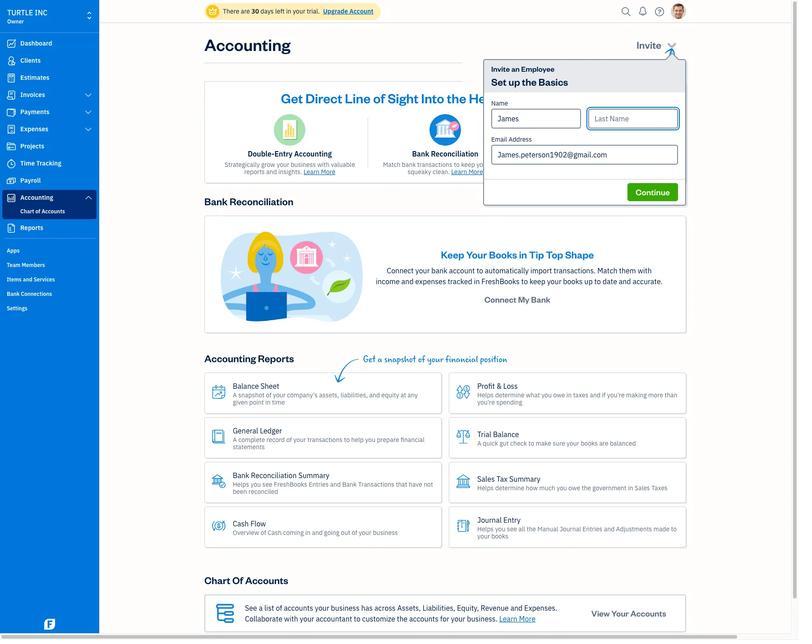 Task type: describe. For each thing, give the bounding box(es) containing it.
books inside "journal entry helps you see all the manual journal entries and adjustments made to your books"
[[492, 532, 509, 541]]

the inside see a list of accounts your business has across assets, liabilities, equity, revenue and expenses. collaborate with your accountant to customize the accounts for your business.
[[397, 615, 408, 624]]

grow
[[261, 161, 275, 169]]

time tracking
[[20, 159, 61, 167]]

team members link
[[2, 258, 97, 272]]

invoices
[[20, 91, 45, 99]]

more for double-entry accounting
[[321, 168, 336, 176]]

tracked
[[448, 277, 472, 286]]

entries inside bank reconciliation summary helps you see freshbooks entries and bank transactions that have not been reconciled
[[309, 481, 329, 489]]

spending
[[497, 398, 523, 407]]

books inside trial balance a quick gut check to make sure your books are balanced
[[581, 439, 598, 448]]

accounts for chart of accounts
[[245, 574, 288, 587]]

equity,
[[457, 604, 479, 613]]

made
[[654, 525, 670, 533]]

0 horizontal spatial you're
[[478, 398, 495, 407]]

and right "income"
[[402, 277, 414, 286]]

days
[[261, 7, 274, 15]]

business.
[[467, 615, 498, 624]]

check
[[511, 439, 527, 448]]

upgrade
[[323, 7, 348, 15]]

tracking
[[36, 159, 61, 167]]

a for trial balance
[[478, 439, 482, 448]]

sheet
[[261, 382, 279, 391]]

the inside journal entries and chart of accounts create journal entries and edit accounts in the chart of accounts with
[[658, 161, 667, 169]]

business inside the cash flow overview of cash coming in and going out of your business
[[373, 529, 398, 537]]

connect your bank account to automatically import transactions. match them with income and expenses tracked in freshbooks to keep your books up to date and accurate.
[[376, 266, 663, 286]]

flow
[[251, 519, 266, 528]]

of inside main "element"
[[35, 208, 40, 215]]

and inside the strategically grow your business with valuable reports and insights.
[[266, 168, 277, 176]]

the inside invite an employee set up the basics
[[522, 75, 537, 88]]

dashboard link
[[2, 36, 97, 52]]

business inside the strategically grow your business with valuable reports and insights.
[[291, 161, 316, 169]]

keep
[[441, 248, 465, 261]]

and inside see a list of accounts your business has across assets, liabilities, equity, revenue and expenses. collaborate with your accountant to customize the accounts for your business.
[[511, 604, 523, 613]]

you inside bank reconciliation summary helps you see freshbooks entries and bank transactions that have not been reconciled
[[251, 481, 261, 489]]

to inside general ledger a complete record of your transactions to help you prepare financial statements
[[344, 436, 350, 444]]

chevrondown image
[[666, 38, 678, 51]]

1 horizontal spatial bank reconciliation
[[412, 149, 479, 158]]

owner
[[7, 18, 24, 25]]

help
[[351, 436, 364, 444]]

double-entry accounting image
[[274, 114, 306, 146]]

learn more for double-entry accounting
[[304, 168, 336, 176]]

reports inside main "element"
[[20, 224, 43, 232]]

Enter an email address text field
[[492, 145, 678, 165]]

bank connections link
[[2, 287, 97, 301]]

journal up create
[[538, 149, 563, 158]]

bank down strategically
[[204, 195, 228, 208]]

connect your bank account to begin matching your bank transactions image
[[219, 231, 364, 323]]

bank reconciliation image
[[430, 114, 461, 146]]

account
[[350, 7, 374, 15]]

how
[[526, 484, 538, 492]]

get for get direct line of sight into the health of your business
[[281, 89, 303, 107]]

view your accounts link
[[584, 605, 675, 623]]

1 horizontal spatial you're
[[607, 391, 625, 399]]

project image
[[6, 142, 17, 151]]

insights.
[[279, 168, 302, 176]]

connect for your
[[387, 266, 414, 275]]

chevron large down image for payments
[[84, 109, 93, 116]]

turtle inc owner
[[7, 8, 47, 25]]

1 horizontal spatial cash
[[268, 529, 282, 537]]

you inside "journal entry helps you see all the manual journal entries and adjustments made to your books"
[[495, 525, 506, 533]]

payments
[[20, 108, 49, 116]]

connect my bank
[[485, 294, 551, 305]]

helps for profit & loss
[[478, 391, 494, 399]]

to right "account"
[[477, 266, 483, 275]]

notifications image
[[636, 2, 650, 20]]

accounts for view your accounts
[[631, 608, 667, 619]]

and inside the cash flow overview of cash coming in and going out of your business
[[312, 529, 323, 537]]

view your accounts
[[592, 608, 667, 619]]

a for see
[[259, 604, 263, 613]]

estimates link
[[2, 70, 97, 86]]

accounts for chart of accounts
[[42, 208, 65, 215]]

chart of accounts
[[20, 208, 65, 215]]

in inside the sales tax summary helps determine how much you owe the government in sales taxes
[[628, 484, 633, 492]]

journal entry helps you see all the manual journal entries and adjustments made to your books
[[478, 516, 677, 541]]

your inside the strategically grow your business with valuable reports and insights.
[[277, 161, 289, 169]]

journal right manual
[[560, 525, 581, 533]]

there
[[223, 7, 239, 15]]

trial.
[[307, 7, 320, 15]]

equity
[[382, 391, 399, 399]]

&
[[497, 382, 502, 391]]

0 vertical spatial reconciliation
[[431, 149, 479, 158]]

email address
[[492, 135, 532, 144]]

with inside see a list of accounts your business has across assets, liabilities, equity, revenue and expenses. collaborate with your accountant to customize the accounts for your business.
[[284, 615, 298, 624]]

expenses.
[[525, 604, 558, 613]]

of inside see a list of accounts your business has across assets, liabilities, equity, revenue and expenses. collaborate with your accountant to customize the accounts for your business.
[[276, 604, 282, 613]]

your inside the cash flow overview of cash coming in and going out of your business
[[359, 529, 372, 537]]

dashboard
[[20, 39, 52, 47]]

payroll
[[20, 176, 41, 185]]

time
[[272, 398, 285, 407]]

import
[[531, 266, 552, 275]]

basics
[[539, 75, 568, 88]]

general ledger a complete record of your transactions to help you prepare financial statements
[[233, 426, 425, 451]]

accounting inside main "element"
[[20, 194, 53, 202]]

projects link
[[2, 139, 97, 155]]

and inside profit & loss helps determine what you owe in taxes and if you're making more than you're spending
[[590, 391, 601, 399]]

going
[[324, 529, 340, 537]]

to up my
[[522, 277, 528, 286]]

owe inside profit & loss helps determine what you owe in taxes and if you're making more than you're spending
[[553, 391, 565, 399]]

learn for entry
[[304, 168, 320, 176]]

and down journal entries and chart of accounts "image"
[[590, 149, 603, 158]]

main element
[[0, 0, 122, 634]]

making
[[626, 391, 647, 399]]

0 horizontal spatial bank reconciliation
[[204, 195, 294, 208]]

them
[[619, 266, 636, 275]]

are inside trial balance a quick gut check to make sure your books are balanced
[[600, 439, 609, 448]]

chart up edit
[[605, 149, 623, 158]]

balance inside trial balance a quick gut check to make sure your books are balanced
[[493, 430, 519, 439]]

manual
[[538, 525, 559, 533]]

the inside the sales tax summary helps determine how much you owe the government in sales taxes
[[582, 484, 591, 492]]

continue button
[[628, 183, 678, 201]]

profit
[[478, 382, 495, 391]]

learn more for bank reconciliation
[[451, 168, 483, 176]]

loss
[[504, 382, 518, 391]]

your for view your accounts
[[612, 608, 629, 619]]

with inside journal entries and chart of accounts create journal entries and edit accounts in the chart of accounts with
[[589, 168, 602, 176]]

liabilities,
[[341, 391, 368, 399]]

up inside connect your bank account to automatically import transactions. match them with income and expenses tracked in freshbooks to keep your books up to date and accurate.
[[585, 277, 593, 286]]

1 vertical spatial sales
[[635, 484, 650, 492]]

keep your books in tip top shape
[[441, 248, 594, 261]]

profit & loss helps determine what you owe in taxes and if you're making more than you're spending
[[478, 382, 678, 407]]

keep inside connect your bank account to automatically import transactions. match them with income and expenses tracked in freshbooks to keep your books up to date and accurate.
[[530, 277, 546, 286]]

in inside connect your bank account to automatically import transactions. match them with income and expenses tracked in freshbooks to keep your books up to date and accurate.
[[474, 277, 480, 286]]

match inside match bank transactions to keep your books squeaky clean.
[[383, 161, 401, 169]]

your inside "journal entry helps you see all the manual journal entries and adjustments made to your books"
[[478, 532, 490, 541]]

double-
[[248, 149, 275, 158]]

you inside the sales tax summary helps determine how much you owe the government in sales taxes
[[557, 484, 567, 492]]

1 horizontal spatial financial
[[446, 355, 478, 365]]

ledger
[[260, 426, 282, 435]]

bank up the squeaky
[[412, 149, 429, 158]]

invite for invite
[[637, 38, 662, 51]]

transactions inside match bank transactions to keep your books squeaky clean.
[[418, 161, 453, 169]]

if
[[602, 391, 606, 399]]

items and services link
[[2, 273, 97, 286]]

health
[[469, 89, 509, 107]]

and inside bank reconciliation summary helps you see freshbooks entries and bank transactions that have not been reconciled
[[330, 481, 341, 489]]

payroll link
[[2, 173, 97, 189]]

reconciled
[[249, 488, 278, 496]]

quick
[[483, 439, 498, 448]]

owe inside the sales tax summary helps determine how much you owe the government in sales taxes
[[569, 484, 581, 492]]

have
[[409, 481, 422, 489]]

journal right create
[[555, 161, 577, 169]]

entries left edit
[[578, 161, 598, 169]]

2 horizontal spatial learn
[[500, 615, 518, 624]]

freshbooks image
[[42, 619, 57, 630]]

business
[[556, 89, 610, 107]]

view
[[592, 608, 610, 619]]

helps for bank reconciliation summary
[[233, 481, 249, 489]]

in inside balance sheet a snapshot of your company's assets, liabilities, and equity at any given point in time
[[266, 398, 271, 407]]

1 horizontal spatial accounts
[[409, 615, 439, 624]]

the inside "journal entry helps you see all the manual journal entries and adjustments made to your books"
[[527, 525, 536, 533]]

point
[[249, 398, 264, 407]]

journal entries and chart of accounts create journal entries and edit accounts in the chart of accounts with
[[535, 149, 667, 176]]

1 vertical spatial reconciliation
[[230, 195, 294, 208]]

clients link
[[2, 53, 97, 69]]

prepare
[[377, 436, 399, 444]]

search image
[[619, 5, 634, 18]]

transactions inside general ledger a complete record of your transactions to help you prepare financial statements
[[308, 436, 343, 444]]

see inside "journal entry helps you see all the manual journal entries and adjustments made to your books"
[[507, 525, 517, 533]]

top
[[546, 248, 563, 261]]

0 vertical spatial are
[[241, 7, 250, 15]]

general
[[233, 426, 258, 435]]

inc
[[35, 8, 47, 17]]

all
[[519, 525, 525, 533]]

connect my bank button
[[477, 291, 559, 309]]

transactions
[[358, 481, 395, 489]]

taxes
[[652, 484, 668, 492]]

members
[[22, 262, 45, 269]]

connect for my
[[485, 294, 517, 305]]

get a snapshot of your financial position
[[363, 355, 507, 365]]

estimate image
[[6, 74, 17, 83]]

revenue
[[481, 604, 509, 613]]

direct
[[306, 89, 342, 107]]

accounts inside journal entries and chart of accounts create journal entries and edit accounts in the chart of accounts with
[[624, 161, 650, 169]]

and left edit
[[599, 161, 610, 169]]

chevron large down image
[[84, 194, 93, 201]]

you inside profit & loss helps determine what you owe in taxes and if you're making more than you're spending
[[542, 391, 552, 399]]

edit
[[612, 161, 623, 169]]

accounting reports
[[204, 352, 294, 365]]

company's
[[287, 391, 318, 399]]

chart left "of"
[[204, 574, 230, 587]]



Task type: vqa. For each thing, say whether or not it's contained in the screenshot.


Task type: locate. For each thing, give the bounding box(es) containing it.
0 vertical spatial business
[[291, 161, 316, 169]]

your up first name text field
[[526, 89, 554, 107]]

and inside balance sheet a snapshot of your company's assets, liabilities, and equity at any given point in time
[[369, 391, 380, 399]]

gut
[[500, 439, 509, 448]]

your inside balance sheet a snapshot of your company's assets, liabilities, and equity at any given point in time
[[273, 391, 286, 399]]

1 horizontal spatial up
[[585, 277, 593, 286]]

your inside match bank transactions to keep your books squeaky clean.
[[477, 161, 489, 169]]

and inside main "element"
[[23, 276, 32, 283]]

date
[[603, 277, 617, 286]]

0 horizontal spatial learn more
[[304, 168, 336, 176]]

entry inside "journal entry helps you see all the manual journal entries and adjustments made to your books"
[[504, 516, 521, 525]]

your
[[526, 89, 554, 107], [466, 248, 487, 261], [612, 608, 629, 619]]

0 horizontal spatial cash
[[233, 519, 249, 528]]

0 vertical spatial a
[[378, 355, 382, 365]]

determine inside profit & loss helps determine what you owe in taxes and if you're making more than you're spending
[[495, 391, 525, 399]]

clean.
[[433, 168, 450, 176]]

books inside connect your bank account to automatically import transactions. match them with income and expenses tracked in freshbooks to keep your books up to date and accurate.
[[563, 277, 583, 286]]

1 vertical spatial snapshot
[[238, 391, 265, 399]]

an
[[512, 64, 520, 74]]

coming
[[283, 529, 304, 537]]

up down an at the right top of page
[[509, 75, 520, 88]]

0 vertical spatial bank
[[402, 161, 416, 169]]

to inside trial balance a quick gut check to make sure your books are balanced
[[529, 439, 534, 448]]

bank inside match bank transactions to keep your books squeaky clean.
[[402, 161, 416, 169]]

1 horizontal spatial connect
[[485, 294, 517, 305]]

upgrade account link
[[321, 7, 374, 15]]

to right made
[[671, 525, 677, 533]]

0 horizontal spatial up
[[509, 75, 520, 88]]

report image
[[6, 224, 17, 233]]

strategically grow your business with valuable reports and insights.
[[225, 161, 355, 176]]

to inside "journal entry helps you see all the manual journal entries and adjustments made to your books"
[[671, 525, 677, 533]]

a down trial
[[478, 439, 482, 448]]

of
[[232, 574, 243, 587]]

dashboard image
[[6, 39, 17, 48]]

see a list of accounts your business has across assets, liabilities, equity, revenue and expenses. collaborate with your accountant to customize the accounts for your business.
[[245, 604, 558, 624]]

with
[[317, 161, 330, 169], [589, 168, 602, 176], [638, 266, 652, 275], [284, 615, 298, 624]]

1 horizontal spatial transactions
[[418, 161, 453, 169]]

1 vertical spatial owe
[[569, 484, 581, 492]]

freshbooks inside bank reconciliation summary helps you see freshbooks entries and bank transactions that have not been reconciled
[[274, 481, 307, 489]]

0 vertical spatial cash
[[233, 519, 249, 528]]

the up the continue
[[658, 161, 667, 169]]

1 horizontal spatial freshbooks
[[482, 277, 520, 286]]

0 horizontal spatial are
[[241, 7, 250, 15]]

books down transactions.
[[563, 277, 583, 286]]

you right been
[[251, 481, 261, 489]]

learn down 'revenue'
[[500, 615, 518, 624]]

employee
[[521, 64, 555, 74]]

1 horizontal spatial more
[[469, 168, 483, 176]]

balance inside balance sheet a snapshot of your company's assets, liabilities, and equity at any given point in time
[[233, 382, 259, 391]]

0 horizontal spatial keep
[[461, 161, 475, 169]]

1 determine from the top
[[495, 391, 525, 399]]

tip
[[529, 248, 544, 261]]

bank inside button
[[531, 294, 551, 305]]

reports
[[244, 168, 265, 176]]

email
[[492, 135, 507, 144]]

a inside trial balance a quick gut check to make sure your books are balanced
[[478, 439, 482, 448]]

connect
[[387, 266, 414, 275], [485, 294, 517, 305]]

1 vertical spatial invite
[[492, 64, 510, 74]]

double-entry accounting
[[248, 149, 332, 158]]

1 vertical spatial cash
[[268, 529, 282, 537]]

close image
[[670, 88, 680, 98]]

1 vertical spatial entry
[[504, 516, 521, 525]]

are left '30'
[[241, 7, 250, 15]]

snapshot up at
[[384, 355, 416, 365]]

1 horizontal spatial your
[[526, 89, 554, 107]]

invite inside dropdown button
[[637, 38, 662, 51]]

money image
[[6, 176, 17, 186]]

get left "direct"
[[281, 89, 303, 107]]

for
[[440, 615, 449, 624]]

see
[[263, 481, 273, 489], [507, 525, 517, 533]]

bank inside connect your bank account to automatically import transactions. match them with income and expenses tracked in freshbooks to keep your books up to date and accurate.
[[432, 266, 448, 275]]

into
[[421, 89, 445, 107]]

helps down statements
[[233, 481, 249, 489]]

helps for sales tax summary
[[478, 484, 494, 492]]

match up date
[[598, 266, 618, 275]]

team
[[7, 262, 20, 269]]

learn more right clean.
[[451, 168, 483, 176]]

entries up the cash flow overview of cash coming in and going out of your business
[[309, 481, 329, 489]]

0 vertical spatial your
[[526, 89, 554, 107]]

learn right the insights.
[[304, 168, 320, 176]]

books
[[489, 248, 517, 261]]

you right help
[[365, 436, 376, 444]]

1 horizontal spatial invite
[[637, 38, 662, 51]]

has
[[361, 604, 373, 613]]

1 horizontal spatial sales
[[635, 484, 650, 492]]

0 vertical spatial sales
[[478, 475, 495, 484]]

in inside journal entries and chart of accounts create journal entries and edit accounts in the chart of accounts with
[[651, 161, 656, 169]]

tax
[[497, 475, 508, 484]]

you right the much
[[557, 484, 567, 492]]

entries left adjustments
[[583, 525, 603, 533]]

chevron large down image for expenses
[[84, 126, 93, 133]]

summary for bank reconciliation summary
[[299, 471, 330, 480]]

0 vertical spatial chevron large down image
[[84, 92, 93, 99]]

summary inside the sales tax summary helps determine how much you owe the government in sales taxes
[[510, 475, 541, 484]]

financial left position
[[446, 355, 478, 365]]

helps
[[478, 391, 494, 399], [233, 481, 249, 489], [478, 484, 494, 492], [478, 525, 494, 533]]

Last Name text field
[[589, 109, 678, 129]]

a
[[378, 355, 382, 365], [259, 604, 263, 613]]

learn more down 'revenue'
[[500, 615, 536, 624]]

determine inside the sales tax summary helps determine how much you owe the government in sales taxes
[[495, 484, 525, 492]]

chevron large down image up payments link
[[84, 92, 93, 99]]

in inside the cash flow overview of cash coming in and going out of your business
[[305, 529, 311, 537]]

more right the insights.
[[321, 168, 336, 176]]

time
[[20, 159, 35, 167]]

0 horizontal spatial summary
[[299, 471, 330, 480]]

First Name text field
[[492, 109, 581, 129]]

1 horizontal spatial summary
[[510, 475, 541, 484]]

sales tax summary helps determine how much you owe the government in sales taxes
[[478, 475, 668, 492]]

payments link
[[2, 104, 97, 121]]

make
[[536, 439, 552, 448]]

match left the squeaky
[[383, 161, 401, 169]]

1 vertical spatial are
[[600, 439, 609, 448]]

0 horizontal spatial snapshot
[[238, 391, 265, 399]]

0 vertical spatial freshbooks
[[482, 277, 520, 286]]

a for balance sheet
[[233, 391, 237, 399]]

assets,
[[398, 604, 421, 613]]

determine down tax
[[495, 484, 525, 492]]

0 vertical spatial determine
[[495, 391, 525, 399]]

summary inside bank reconciliation summary helps you see freshbooks entries and bank transactions that have not been reconciled
[[299, 471, 330, 480]]

a inside see a list of accounts your business has across assets, liabilities, equity, revenue and expenses. collaborate with your accountant to customize the accounts for your business.
[[259, 604, 263, 613]]

0 horizontal spatial business
[[291, 161, 316, 169]]

chart inside main "element"
[[20, 208, 34, 215]]

0 vertical spatial snapshot
[[384, 355, 416, 365]]

entry
[[275, 149, 293, 158], [504, 516, 521, 525]]

1 vertical spatial up
[[585, 277, 593, 286]]

and left adjustments
[[604, 525, 615, 533]]

2 vertical spatial reconciliation
[[251, 471, 297, 480]]

payment image
[[6, 108, 17, 117]]

owe
[[553, 391, 565, 399], [569, 484, 581, 492]]

at
[[401, 391, 406, 399]]

accountant
[[316, 615, 352, 624]]

owe right the much
[[569, 484, 581, 492]]

reports down chart of accounts
[[20, 224, 43, 232]]

invoices link
[[2, 87, 97, 103]]

are left the balanced
[[600, 439, 609, 448]]

cash up the overview
[[233, 519, 249, 528]]

with down enter an email address text field
[[589, 168, 602, 176]]

keep inside match bank transactions to keep your books squeaky clean.
[[461, 161, 475, 169]]

to right clean.
[[454, 161, 460, 169]]

create
[[535, 161, 554, 169]]

0 horizontal spatial owe
[[553, 391, 565, 399]]

learn right clean.
[[451, 168, 467, 176]]

1 horizontal spatial owe
[[569, 484, 581, 492]]

entries down journal entries and chart of accounts "image"
[[565, 149, 589, 158]]

0 horizontal spatial financial
[[401, 436, 425, 444]]

0 vertical spatial match
[[383, 161, 401, 169]]

1 vertical spatial a
[[259, 604, 263, 613]]

0 horizontal spatial freshbooks
[[274, 481, 307, 489]]

1 horizontal spatial learn more
[[451, 168, 483, 176]]

a inside general ledger a complete record of your transactions to help you prepare financial statements
[[233, 436, 237, 444]]

your for keep your books in tip top shape
[[466, 248, 487, 261]]

bank inside main "element"
[[7, 291, 20, 297]]

invoice image
[[6, 91, 17, 100]]

connect up "income"
[[387, 266, 414, 275]]

1 horizontal spatial see
[[507, 525, 517, 533]]

0 vertical spatial accounts
[[624, 161, 650, 169]]

2 horizontal spatial business
[[373, 529, 398, 537]]

services
[[34, 276, 55, 283]]

your right view
[[612, 608, 629, 619]]

time tracking link
[[2, 156, 97, 172]]

0 vertical spatial bank reconciliation
[[412, 149, 479, 158]]

a for get
[[378, 355, 382, 365]]

automatically
[[485, 266, 529, 275]]

chevron large down image for invoices
[[84, 92, 93, 99]]

determine for summary
[[495, 484, 525, 492]]

0 horizontal spatial reports
[[20, 224, 43, 232]]

chart image
[[6, 194, 17, 203]]

to left make
[[529, 439, 534, 448]]

a for general ledger
[[233, 436, 237, 444]]

match
[[383, 161, 401, 169], [598, 266, 618, 275]]

a up equity
[[378, 355, 382, 365]]

client image
[[6, 56, 17, 65]]

entries inside "journal entry helps you see all the manual journal entries and adjustments made to your books"
[[583, 525, 603, 533]]

2 horizontal spatial accounts
[[624, 161, 650, 169]]

1 vertical spatial freshbooks
[[274, 481, 307, 489]]

see inside bank reconciliation summary helps you see freshbooks entries and bank transactions that have not been reconciled
[[263, 481, 273, 489]]

see right been
[[263, 481, 273, 489]]

business up accountant
[[331, 604, 360, 613]]

accounts right edit
[[624, 161, 650, 169]]

entry up all
[[504, 516, 521, 525]]

chart down enter an email address text field
[[538, 168, 553, 176]]

out
[[341, 529, 350, 537]]

and left transactions
[[330, 481, 341, 489]]

invite inside invite an employee set up the basics
[[492, 64, 510, 74]]

2 chevron large down image from the top
[[84, 109, 93, 116]]

of
[[373, 89, 385, 107], [512, 89, 523, 107], [625, 149, 632, 158], [555, 168, 560, 176], [35, 208, 40, 215], [418, 355, 425, 365], [266, 391, 272, 399], [286, 436, 292, 444], [261, 529, 266, 537], [352, 529, 357, 537], [276, 604, 282, 613]]

cash left coming
[[268, 529, 282, 537]]

2 vertical spatial business
[[331, 604, 360, 613]]

1 vertical spatial your
[[466, 248, 487, 261]]

collaborate
[[245, 615, 283, 624]]

bank left transactions
[[342, 481, 357, 489]]

1 horizontal spatial business
[[331, 604, 360, 613]]

freshbooks inside connect your bank account to automatically import transactions. match them with income and expenses tracked in freshbooks to keep your books up to date and accurate.
[[482, 277, 520, 286]]

chevron large down image
[[84, 92, 93, 99], [84, 109, 93, 116], [84, 126, 93, 133]]

accounts
[[633, 149, 664, 158], [562, 168, 588, 176], [42, 208, 65, 215], [245, 574, 288, 587], [631, 608, 667, 619]]

0 vertical spatial owe
[[553, 391, 565, 399]]

left
[[275, 7, 285, 15]]

in left taxes
[[567, 391, 572, 399]]

chevron large down image inside invoices link
[[84, 92, 93, 99]]

chart of accounts
[[204, 574, 288, 587]]

a left list
[[259, 604, 263, 613]]

books inside match bank transactions to keep your books squeaky clean.
[[491, 161, 508, 169]]

1 vertical spatial transactions
[[308, 436, 343, 444]]

1 vertical spatial get
[[363, 355, 376, 365]]

expense image
[[6, 125, 17, 134]]

up inside invite an employee set up the basics
[[509, 75, 520, 88]]

bank up been
[[233, 471, 249, 480]]

in left tip
[[519, 248, 527, 261]]

accounts right list
[[284, 604, 313, 613]]

balance
[[233, 382, 259, 391], [493, 430, 519, 439]]

timer image
[[6, 159, 17, 168]]

your inside general ledger a complete record of your transactions to help you prepare financial statements
[[294, 436, 306, 444]]

in right left
[[286, 7, 291, 15]]

invite for invite an employee set up the basics
[[492, 64, 510, 74]]

accounts inside main "element"
[[42, 208, 65, 215]]

bank
[[412, 149, 429, 158], [204, 195, 228, 208], [7, 291, 20, 297], [531, 294, 551, 305], [233, 471, 249, 480], [342, 481, 357, 489]]

journal down tax
[[478, 516, 502, 525]]

with left valuable
[[317, 161, 330, 169]]

0 horizontal spatial a
[[259, 604, 263, 613]]

bank right my
[[531, 294, 551, 305]]

0 horizontal spatial connect
[[387, 266, 414, 275]]

and down them
[[619, 277, 631, 286]]

2 determine from the top
[[495, 484, 525, 492]]

and left if
[[590, 391, 601, 399]]

entry up the strategically grow your business with valuable reports and insights. on the left top of page
[[275, 149, 293, 158]]

a
[[233, 391, 237, 399], [233, 436, 237, 444], [478, 439, 482, 448]]

books left all
[[492, 532, 509, 541]]

2 vertical spatial your
[[612, 608, 629, 619]]

the right into
[[447, 89, 467, 107]]

financial right prepare
[[401, 436, 425, 444]]

business down double-entry accounting
[[291, 161, 316, 169]]

0 vertical spatial get
[[281, 89, 303, 107]]

to inside match bank transactions to keep your books squeaky clean.
[[454, 161, 460, 169]]

of inside balance sheet a snapshot of your company's assets, liabilities, and equity at any given point in time
[[266, 391, 272, 399]]

1 horizontal spatial keep
[[530, 277, 546, 286]]

valuable
[[331, 161, 355, 169]]

2 horizontal spatial learn more
[[500, 615, 536, 624]]

0 horizontal spatial bank
[[402, 161, 416, 169]]

learn for reconciliation
[[451, 168, 467, 176]]

my
[[518, 294, 530, 305]]

and inside "journal entry helps you see all the manual journal entries and adjustments made to your books"
[[604, 525, 615, 533]]

you're down profit
[[478, 398, 495, 407]]

balance sheet a snapshot of your company's assets, liabilities, and equity at any given point in time
[[233, 382, 418, 407]]

get up the liabilities,
[[363, 355, 376, 365]]

with inside the strategically grow your business with valuable reports and insights.
[[317, 161, 330, 169]]

a left 'point'
[[233, 391, 237, 399]]

get direct line of sight into the health of your business
[[281, 89, 610, 107]]

entry for journal
[[504, 516, 521, 525]]

a inside balance sheet a snapshot of your company's assets, liabilities, and equity at any given point in time
[[233, 391, 237, 399]]

snapshot inside balance sheet a snapshot of your company's assets, liabilities, and equity at any given point in time
[[238, 391, 265, 399]]

get for get a snapshot of your financial position
[[363, 355, 376, 365]]

more for bank reconciliation
[[469, 168, 483, 176]]

adjustments
[[616, 525, 652, 533]]

in inside profit & loss helps determine what you owe in taxes and if you're making more than you're spending
[[567, 391, 572, 399]]

see left all
[[507, 525, 517, 533]]

1 vertical spatial keep
[[530, 277, 546, 286]]

helps inside "journal entry helps you see all the manual journal entries and adjustments made to your books"
[[478, 525, 494, 533]]

go to help image
[[653, 5, 667, 18]]

1 vertical spatial reports
[[258, 352, 294, 365]]

2 vertical spatial accounts
[[409, 615, 439, 624]]

income
[[376, 277, 400, 286]]

summary for sales tax summary
[[510, 475, 541, 484]]

1 horizontal spatial balance
[[493, 430, 519, 439]]

1 horizontal spatial snapshot
[[384, 355, 416, 365]]

accounting link
[[2, 190, 97, 206]]

match inside connect your bank account to automatically import transactions. match them with income and expenses tracked in freshbooks to keep your books up to date and accurate.
[[598, 266, 618, 275]]

1 horizontal spatial a
[[378, 355, 382, 365]]

2 horizontal spatial more
[[519, 615, 536, 624]]

chart of accounts link
[[4, 206, 95, 217]]

statements
[[233, 443, 265, 451]]

to left date
[[595, 277, 601, 286]]

list
[[264, 604, 274, 613]]

apps
[[7, 247, 20, 254]]

learn more
[[304, 168, 336, 176], [451, 168, 483, 176], [500, 615, 536, 624]]

in right government in the bottom of the page
[[628, 484, 633, 492]]

1 horizontal spatial bank
[[432, 266, 448, 275]]

with up accurate. at the top of page
[[638, 266, 652, 275]]

expenses link
[[2, 121, 97, 138]]

up down transactions.
[[585, 277, 593, 286]]

set
[[492, 75, 507, 88]]

reconciliation inside bank reconciliation summary helps you see freshbooks entries and bank transactions that have not been reconciled
[[251, 471, 297, 480]]

reconciliation down reports
[[230, 195, 294, 208]]

cash flow overview of cash coming in and going out of your business
[[233, 519, 398, 537]]

in left time
[[266, 398, 271, 407]]

with inside connect your bank account to automatically import transactions. match them with income and expenses tracked in freshbooks to keep your books up to date and accurate.
[[638, 266, 652, 275]]

chart of accounts image
[[216, 603, 234, 625]]

see
[[245, 604, 257, 613]]

you
[[542, 391, 552, 399], [365, 436, 376, 444], [251, 481, 261, 489], [557, 484, 567, 492], [495, 525, 506, 533]]

1 chevron large down image from the top
[[84, 92, 93, 99]]

0 horizontal spatial transactions
[[308, 436, 343, 444]]

balanced
[[610, 439, 636, 448]]

sales left taxes on the right of the page
[[635, 484, 650, 492]]

0 horizontal spatial see
[[263, 481, 273, 489]]

0 horizontal spatial get
[[281, 89, 303, 107]]

squeaky
[[408, 168, 431, 176]]

connect inside button
[[485, 294, 517, 305]]

reconciliation up reconciled
[[251, 471, 297, 480]]

sales left tax
[[478, 475, 495, 484]]

to left help
[[344, 436, 350, 444]]

business inside see a list of accounts your business has across assets, liabilities, equity, revenue and expenses. collaborate with your accountant to customize the accounts for your business.
[[331, 604, 360, 613]]

0 vertical spatial see
[[263, 481, 273, 489]]

entries
[[565, 149, 589, 158], [578, 161, 598, 169], [309, 481, 329, 489], [583, 525, 603, 533]]

0 vertical spatial keep
[[461, 161, 475, 169]]

trial balance a quick gut check to make sure your books are balanced
[[478, 430, 636, 448]]

and right reports
[[266, 168, 277, 176]]

determine down loss
[[495, 391, 525, 399]]

than
[[665, 391, 678, 399]]

1 horizontal spatial get
[[363, 355, 376, 365]]

0 horizontal spatial accounts
[[284, 604, 313, 613]]

learn
[[304, 168, 320, 176], [451, 168, 467, 176], [500, 615, 518, 624]]

your up "account"
[[466, 248, 487, 261]]

1 horizontal spatial entry
[[504, 516, 521, 525]]

summary up how
[[510, 475, 541, 484]]

0 horizontal spatial more
[[321, 168, 336, 176]]

more down expenses.
[[519, 615, 536, 624]]

in up the continue
[[651, 161, 656, 169]]

invite an employee set up the basics
[[492, 64, 568, 88]]

entry for double-
[[275, 149, 293, 158]]

1 vertical spatial see
[[507, 525, 517, 533]]

1 vertical spatial bank reconciliation
[[204, 195, 294, 208]]

and
[[590, 149, 603, 158], [599, 161, 610, 169], [266, 168, 277, 176], [23, 276, 32, 283], [402, 277, 414, 286], [619, 277, 631, 286], [369, 391, 380, 399], [590, 391, 601, 399], [330, 481, 341, 489], [604, 525, 615, 533], [312, 529, 323, 537], [511, 604, 523, 613]]

snapshot
[[384, 355, 416, 365], [238, 391, 265, 399]]

balance up given
[[233, 382, 259, 391]]

owe left taxes
[[553, 391, 565, 399]]

3 chevron large down image from the top
[[84, 126, 93, 133]]

apps link
[[2, 244, 97, 257]]

invite left chevrondown icon
[[637, 38, 662, 51]]

helps inside profit & loss helps determine what you owe in taxes and if you're making more than you're spending
[[478, 391, 494, 399]]

determine for loss
[[495, 391, 525, 399]]

1 vertical spatial bank
[[432, 266, 448, 275]]

0 horizontal spatial entry
[[275, 149, 293, 158]]

connect inside connect your bank account to automatically import transactions. match them with income and expenses tracked in freshbooks to keep your books up to date and accurate.
[[387, 266, 414, 275]]

0 horizontal spatial your
[[466, 248, 487, 261]]

to left 'customize'
[[354, 615, 361, 624]]

your inside trial balance a quick gut check to make sure your books are balanced
[[567, 439, 580, 448]]

2 vertical spatial chevron large down image
[[84, 126, 93, 133]]

overview
[[233, 529, 259, 537]]

to inside see a list of accounts your business has across assets, liabilities, equity, revenue and expenses. collaborate with your accountant to customize the accounts for your business.
[[354, 615, 361, 624]]

1 vertical spatial connect
[[485, 294, 517, 305]]

you're right if
[[607, 391, 625, 399]]

you inside general ledger a complete record of your transactions to help you prepare financial statements
[[365, 436, 376, 444]]

helps inside the sales tax summary helps determine how much you owe the government in sales taxes
[[478, 484, 494, 492]]

30
[[252, 7, 259, 15]]

business right out
[[373, 529, 398, 537]]

accurate.
[[633, 277, 663, 286]]

0 horizontal spatial learn
[[304, 168, 320, 176]]

a down general
[[233, 436, 237, 444]]

sure
[[553, 439, 565, 448]]

of inside general ledger a complete record of your transactions to help you prepare financial statements
[[286, 436, 292, 444]]

financial inside general ledger a complete record of your transactions to help you prepare financial statements
[[401, 436, 425, 444]]

0 vertical spatial reports
[[20, 224, 43, 232]]

0 vertical spatial entry
[[275, 149, 293, 158]]

keep down import
[[530, 277, 546, 286]]

helps inside bank reconciliation summary helps you see freshbooks entries and bank transactions that have not been reconciled
[[233, 481, 249, 489]]

crown image
[[208, 7, 218, 16]]

0 horizontal spatial sales
[[478, 475, 495, 484]]

the right all
[[527, 525, 536, 533]]

1 vertical spatial balance
[[493, 430, 519, 439]]

transactions left help
[[308, 436, 343, 444]]

1 vertical spatial financial
[[401, 436, 425, 444]]

journal entries and chart of accounts image
[[585, 114, 617, 146]]

invite up set
[[492, 64, 510, 74]]



